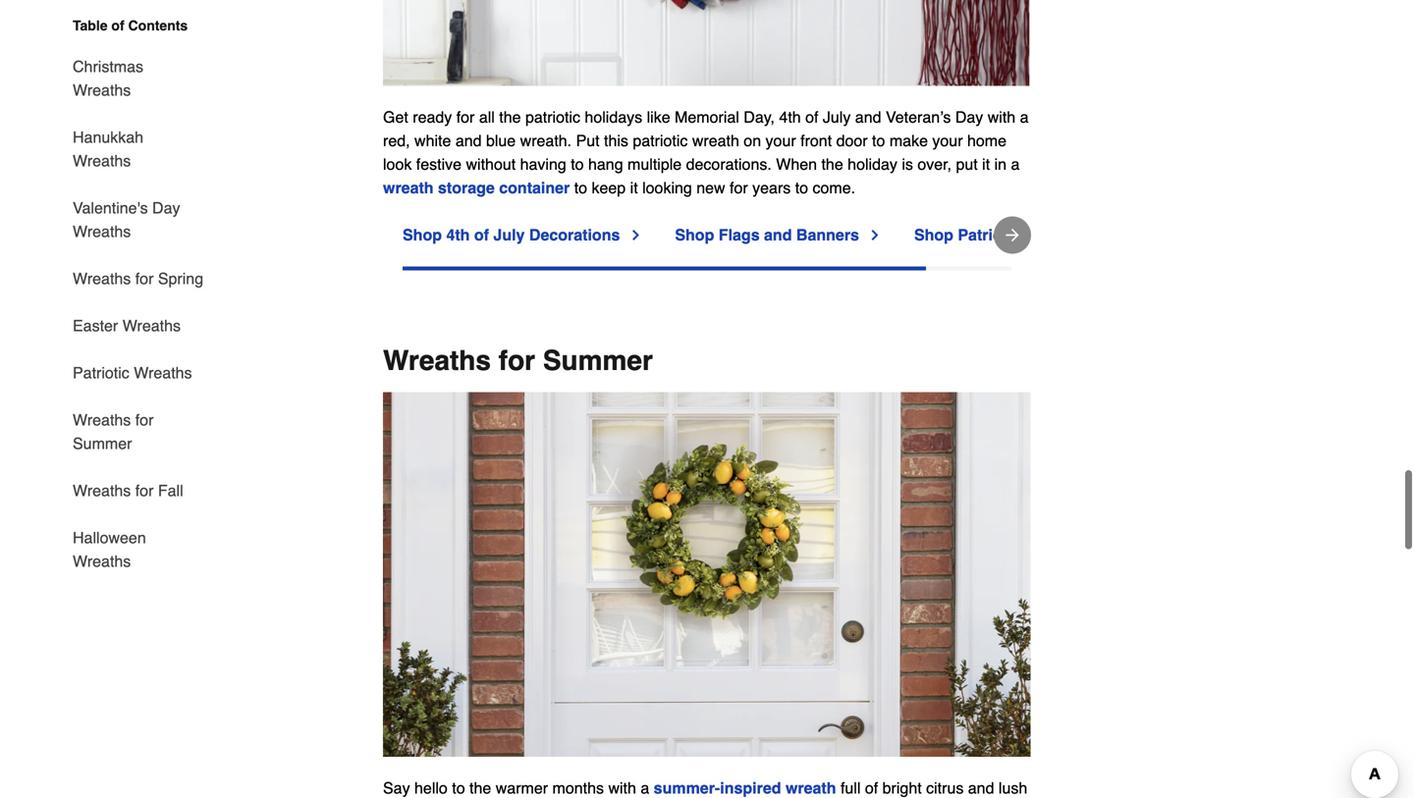 Task type: vqa. For each thing, say whether or not it's contained in the screenshot.
citrus
yes



Task type: describe. For each thing, give the bounding box(es) containing it.
4th inside get ready for all the patriotic holidays like memorial day, 4th of july and veteran's day with a red, white and blue wreath. put this patriotic wreath on your front door to make your home look festive without having to hang multiple decorations. when the holiday is over, put it in a wreath storage container to keep it looking new for years to come.
[[779, 108, 801, 126]]

chevron right image
[[867, 227, 883, 243]]

wreaths inside "link"
[[1025, 226, 1087, 244]]

flags
[[719, 226, 760, 244]]

christmas
[[73, 57, 143, 76]]

and down all
[[456, 132, 482, 150]]

day,
[[744, 108, 775, 126]]

halloween wreaths link
[[73, 515, 204, 574]]

table
[[73, 18, 108, 33]]

of inside get ready for all the patriotic holidays like memorial day, 4th of july and veteran's day with a red, white and blue wreath. put this patriotic wreath on your front door to make your home look festive without having to hang multiple decorations. when the holiday is over, put it in a wreath storage container to keep it looking new for years to come.
[[806, 108, 819, 126]]

0 vertical spatial patriotic
[[525, 108, 580, 126]]

hanukkah wreaths
[[73, 128, 143, 170]]

home
[[967, 132, 1007, 150]]

when
[[776, 155, 817, 173]]

1 horizontal spatial it
[[982, 155, 990, 173]]

wreaths for fall
[[73, 482, 183, 500]]

hanukkah wreaths link
[[73, 114, 204, 185]]

with inside get ready for all the patriotic holidays like memorial day, 4th of july and veteran's day with a red, white and blue wreath. put this patriotic wreath on your front door to make your home look festive without having to hang multiple decorations. when the holiday is over, put it in a wreath storage container to keep it looking new for years to come.
[[988, 108, 1016, 126]]

and up door on the top
[[855, 108, 882, 126]]

2 your from the left
[[933, 132, 963, 150]]

red, white and blue patriotic wreath hung on a white wall. image
[[383, 0, 1031, 86]]

years
[[753, 179, 791, 197]]

easter wreaths link
[[73, 303, 181, 350]]

of right table
[[111, 18, 124, 33]]

fall
[[158, 482, 183, 500]]

holiday
[[848, 155, 898, 173]]

christmas wreaths link
[[73, 43, 204, 114]]

storage
[[438, 179, 495, 197]]

wreaths for spring
[[73, 270, 203, 288]]

shop for shop 4th of july decorations
[[403, 226, 442, 244]]

of down wreath storage container link
[[474, 226, 489, 244]]

make
[[890, 132, 928, 150]]

to right hello
[[452, 779, 465, 797]]

wreaths for summer inside table of contents element
[[73, 411, 154, 453]]

red,
[[383, 132, 410, 150]]

hanukkah
[[73, 128, 143, 146]]

patriotic wreaths
[[73, 364, 192, 382]]

months
[[553, 779, 604, 797]]

1 vertical spatial patriotic
[[633, 132, 688, 150]]

container
[[499, 179, 570, 197]]

2 vertical spatial a
[[641, 779, 649, 797]]

shop patriotic wreaths link
[[914, 223, 1111, 247]]

lush
[[999, 779, 1028, 797]]

hello
[[415, 779, 448, 797]]

citrus
[[926, 779, 964, 797]]

holidays
[[585, 108, 643, 126]]

and inside full of bright citrus and lush
[[968, 779, 995, 797]]

having
[[520, 155, 567, 173]]

bright
[[883, 779, 922, 797]]

valentine's day wreaths
[[73, 199, 180, 241]]

wreath storage container link
[[383, 179, 570, 197]]

1 vertical spatial a
[[1011, 155, 1020, 173]]

wreaths inside valentine's day wreaths
[[73, 222, 131, 241]]

wreaths for spring link
[[73, 255, 203, 303]]

to up holiday
[[872, 132, 885, 150]]

of inside full of bright citrus and lush
[[865, 779, 878, 797]]

shop 4th of july decorations
[[403, 226, 620, 244]]

valentine's
[[73, 199, 148, 217]]

chevron right image
[[628, 227, 644, 243]]

full
[[841, 779, 861, 797]]

veteran's
[[886, 108, 951, 126]]

memorial
[[675, 108, 739, 126]]

easter
[[73, 317, 118, 335]]

new
[[697, 179, 725, 197]]

1 vertical spatial wreath
[[383, 179, 434, 197]]

table of contents element
[[57, 16, 204, 574]]

keep
[[592, 179, 626, 197]]

wreaths inside hanukkah wreaths
[[73, 152, 131, 170]]

0 horizontal spatial the
[[470, 779, 491, 797]]

put
[[956, 155, 978, 173]]

banners
[[797, 226, 859, 244]]

july inside get ready for all the patriotic holidays like memorial day, 4th of july and veteran's day with a red, white and blue wreath. put this patriotic wreath on your front door to make your home look festive without having to hang multiple decorations. when the holiday is over, put it in a wreath storage container to keep it looking new for years to come.
[[823, 108, 851, 126]]

valentine's day wreaths link
[[73, 185, 204, 255]]

get ready for all the patriotic holidays like memorial day, 4th of july and veteran's day with a red, white and blue wreath. put this patriotic wreath on your front door to make your home look festive without having to hang multiple decorations. when the holiday is over, put it in a wreath storage container to keep it looking new for years to come.
[[383, 108, 1029, 197]]

inspired
[[720, 779, 781, 797]]

to left keep
[[574, 179, 587, 197]]

wreaths inside halloween wreaths
[[73, 553, 131, 571]]

0 horizontal spatial 4th
[[446, 226, 470, 244]]

without
[[466, 155, 516, 173]]

patriotic wreaths link
[[73, 350, 192, 397]]

christmas wreaths
[[73, 57, 143, 99]]

spring
[[158, 270, 203, 288]]

wreath with faux lemons, limes and greenery hanging on the white front door of a brick house. image
[[383, 392, 1031, 757]]

get
[[383, 108, 408, 126]]

day inside valentine's day wreaths
[[152, 199, 180, 217]]

blue
[[486, 132, 516, 150]]



Task type: locate. For each thing, give the bounding box(es) containing it.
shop patriotic wreaths
[[914, 226, 1087, 244]]

july down container in the left of the page
[[494, 226, 525, 244]]

in
[[995, 155, 1007, 173]]

1 horizontal spatial with
[[988, 108, 1016, 126]]

0 vertical spatial summer
[[543, 345, 653, 377]]

wreath.
[[520, 132, 572, 150]]

shop flags and banners link
[[675, 223, 883, 247]]

wreath down memorial
[[692, 132, 739, 150]]

2 horizontal spatial the
[[822, 155, 843, 173]]

and
[[855, 108, 882, 126], [456, 132, 482, 150], [764, 226, 792, 244], [968, 779, 995, 797]]

july up door on the top
[[823, 108, 851, 126]]

it left in
[[982, 155, 990, 173]]

your up when
[[766, 132, 796, 150]]

it
[[982, 155, 990, 173], [630, 179, 638, 197]]

scrollbar
[[403, 267, 926, 271]]

1 horizontal spatial july
[[823, 108, 851, 126]]

0 vertical spatial the
[[499, 108, 521, 126]]

multiple
[[628, 155, 682, 173]]

hang
[[588, 155, 623, 173]]

shop for shop patriotic wreaths
[[914, 226, 954, 244]]

0 vertical spatial 4th
[[779, 108, 801, 126]]

4th
[[779, 108, 801, 126], [446, 226, 470, 244]]

4th down storage
[[446, 226, 470, 244]]

2 vertical spatial the
[[470, 779, 491, 797]]

1 horizontal spatial shop
[[675, 226, 714, 244]]

1 vertical spatial it
[[630, 179, 638, 197]]

patriotic
[[525, 108, 580, 126], [633, 132, 688, 150]]

0 horizontal spatial patriotic
[[73, 364, 129, 382]]

and left lush
[[968, 779, 995, 797]]

day inside get ready for all the patriotic holidays like memorial day, 4th of july and veteran's day with a red, white and blue wreath. put this patriotic wreath on your front door to make your home look festive without having to hang multiple decorations. when the holiday is over, put it in a wreath storage container to keep it looking new for years to come.
[[956, 108, 984, 126]]

1 horizontal spatial day
[[956, 108, 984, 126]]

day right valentine's
[[152, 199, 180, 217]]

look
[[383, 155, 412, 173]]

1 horizontal spatial wreath
[[692, 132, 739, 150]]

july
[[823, 108, 851, 126], [494, 226, 525, 244]]

shop left flags
[[675, 226, 714, 244]]

door
[[836, 132, 868, 150]]

is
[[902, 155, 913, 173]]

wreaths for summer
[[383, 345, 653, 377], [73, 411, 154, 453]]

0 vertical spatial day
[[956, 108, 984, 126]]

0 horizontal spatial patriotic
[[525, 108, 580, 126]]

decorations
[[529, 226, 620, 244]]

like
[[647, 108, 670, 126]]

shop right chevron right icon
[[914, 226, 954, 244]]

this
[[604, 132, 629, 150]]

put
[[576, 132, 600, 150]]

summer inside wreaths for summer
[[73, 435, 132, 453]]

say
[[383, 779, 410, 797]]

0 horizontal spatial july
[[494, 226, 525, 244]]

1 horizontal spatial the
[[499, 108, 521, 126]]

0 vertical spatial patriotic
[[958, 226, 1021, 244]]

to down when
[[795, 179, 808, 197]]

of right full
[[865, 779, 878, 797]]

the
[[499, 108, 521, 126], [822, 155, 843, 173], [470, 779, 491, 797]]

2 shop from the left
[[675, 226, 714, 244]]

decorations.
[[686, 155, 772, 173]]

patriotic down like
[[633, 132, 688, 150]]

1 horizontal spatial patriotic
[[958, 226, 1021, 244]]

and right flags
[[764, 226, 792, 244]]

your up over,
[[933, 132, 963, 150]]

1 vertical spatial with
[[608, 779, 636, 797]]

halloween
[[73, 529, 146, 547]]

2 horizontal spatial shop
[[914, 226, 954, 244]]

of up front
[[806, 108, 819, 126]]

for inside wreaths for summer
[[135, 411, 154, 429]]

2 horizontal spatial wreath
[[786, 779, 836, 797]]

festive
[[416, 155, 462, 173]]

day up home
[[956, 108, 984, 126]]

halloween wreaths
[[73, 529, 146, 571]]

1 shop from the left
[[403, 226, 442, 244]]

arrow right image
[[1003, 225, 1023, 245]]

with up home
[[988, 108, 1016, 126]]

0 vertical spatial july
[[823, 108, 851, 126]]

easter wreaths
[[73, 317, 181, 335]]

1 vertical spatial july
[[494, 226, 525, 244]]

shop for shop flags and banners
[[675, 226, 714, 244]]

say hello to the warmer months with a summer-inspired wreath
[[383, 779, 836, 797]]

wreaths
[[73, 81, 131, 99], [73, 152, 131, 170], [73, 222, 131, 241], [1025, 226, 1087, 244], [73, 270, 131, 288], [122, 317, 181, 335], [383, 345, 491, 377], [134, 364, 192, 382], [73, 411, 131, 429], [73, 482, 131, 500], [73, 553, 131, 571]]

warmer
[[496, 779, 548, 797]]

patriotic
[[958, 226, 1021, 244], [73, 364, 129, 382]]

1 horizontal spatial summer
[[543, 345, 653, 377]]

patriotic up wreath.
[[525, 108, 580, 126]]

your
[[766, 132, 796, 150], [933, 132, 963, 150]]

0 vertical spatial a
[[1020, 108, 1029, 126]]

patriotic down easter
[[73, 364, 129, 382]]

0 horizontal spatial wreath
[[383, 179, 434, 197]]

ready
[[413, 108, 452, 126]]

contents
[[128, 18, 188, 33]]

white
[[415, 132, 451, 150]]

summer-
[[654, 779, 720, 797]]

shop 4th of july decorations link
[[403, 223, 644, 247]]

shop down storage
[[403, 226, 442, 244]]

wreaths for summer link
[[73, 397, 204, 468]]

to
[[872, 132, 885, 150], [571, 155, 584, 173], [574, 179, 587, 197], [795, 179, 808, 197], [452, 779, 465, 797]]

wreaths for fall link
[[73, 468, 183, 515]]

the up come.
[[822, 155, 843, 173]]

patriotic inside table of contents element
[[73, 364, 129, 382]]

of
[[111, 18, 124, 33], [806, 108, 819, 126], [474, 226, 489, 244], [865, 779, 878, 797]]

table of contents
[[73, 18, 188, 33]]

0 vertical spatial wreath
[[692, 132, 739, 150]]

patriotic inside "link"
[[958, 226, 1021, 244]]

0 horizontal spatial your
[[766, 132, 796, 150]]

it right keep
[[630, 179, 638, 197]]

wreath
[[692, 132, 739, 150], [383, 179, 434, 197], [786, 779, 836, 797]]

shop flags and banners
[[675, 226, 859, 244]]

0 vertical spatial wreaths for summer
[[383, 345, 653, 377]]

with right months
[[608, 779, 636, 797]]

with
[[988, 108, 1016, 126], [608, 779, 636, 797]]

summer
[[543, 345, 653, 377], [73, 435, 132, 453]]

0 horizontal spatial summer
[[73, 435, 132, 453]]

1 horizontal spatial your
[[933, 132, 963, 150]]

to down put
[[571, 155, 584, 173]]

1 vertical spatial 4th
[[446, 226, 470, 244]]

4th right day,
[[779, 108, 801, 126]]

day
[[956, 108, 984, 126], [152, 199, 180, 217]]

1 horizontal spatial patriotic
[[633, 132, 688, 150]]

over,
[[918, 155, 952, 173]]

2 vertical spatial wreath
[[786, 779, 836, 797]]

shop inside "link"
[[914, 226, 954, 244]]

1 your from the left
[[766, 132, 796, 150]]

wreaths inside christmas wreaths
[[73, 81, 131, 99]]

for
[[456, 108, 475, 126], [730, 179, 748, 197], [135, 270, 154, 288], [499, 345, 535, 377], [135, 411, 154, 429], [135, 482, 154, 500]]

front
[[801, 132, 832, 150]]

0 horizontal spatial with
[[608, 779, 636, 797]]

0 horizontal spatial wreaths for summer
[[73, 411, 154, 453]]

looking
[[642, 179, 692, 197]]

0 horizontal spatial shop
[[403, 226, 442, 244]]

wreath down 'look'
[[383, 179, 434, 197]]

0 vertical spatial it
[[982, 155, 990, 173]]

0 horizontal spatial day
[[152, 199, 180, 217]]

1 vertical spatial patriotic
[[73, 364, 129, 382]]

0 horizontal spatial it
[[630, 179, 638, 197]]

the right all
[[499, 108, 521, 126]]

1 vertical spatial wreaths for summer
[[73, 411, 154, 453]]

1 vertical spatial the
[[822, 155, 843, 173]]

1 horizontal spatial wreaths for summer
[[383, 345, 653, 377]]

3 shop from the left
[[914, 226, 954, 244]]

summer-inspired wreath link
[[654, 779, 836, 797]]

full of bright citrus and lush
[[383, 779, 1028, 799]]

1 vertical spatial summer
[[73, 435, 132, 453]]

wreath left full
[[786, 779, 836, 797]]

1 vertical spatial day
[[152, 199, 180, 217]]

1 horizontal spatial 4th
[[779, 108, 801, 126]]

patriotic down in
[[958, 226, 1021, 244]]

0 vertical spatial with
[[988, 108, 1016, 126]]

the left the warmer at the left bottom of page
[[470, 779, 491, 797]]

come.
[[813, 179, 856, 197]]

on
[[744, 132, 761, 150]]

all
[[479, 108, 495, 126]]



